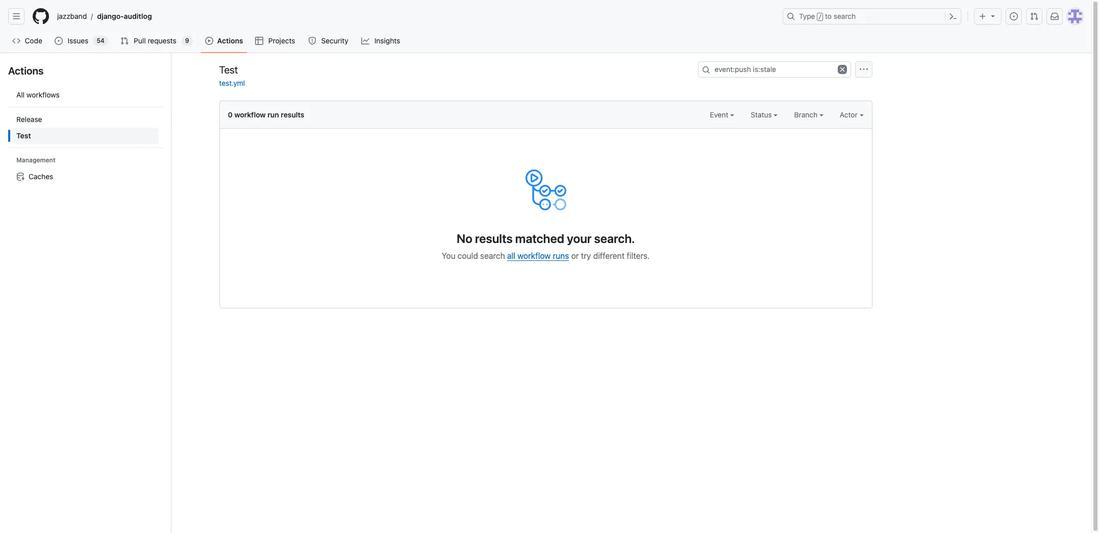 Task type: describe. For each thing, give the bounding box(es) containing it.
projects link
[[251, 33, 300, 49]]

0 vertical spatial results
[[281, 110, 305, 119]]

event
[[710, 110, 731, 119]]

9
[[185, 37, 189, 44]]

test.yml link
[[219, 79, 245, 87]]

try
[[581, 251, 591, 260]]

play image
[[205, 37, 213, 45]]

list containing all workflows
[[8, 83, 163, 189]]

code
[[25, 36, 42, 45]]

0 horizontal spatial actions
[[8, 65, 44, 77]]

graph image
[[362, 37, 370, 45]]

actor
[[840, 110, 860, 119]]

django-
[[97, 12, 124, 20]]

issue opened image
[[55, 37, 63, 45]]

or
[[572, 251, 579, 260]]

0 workflow run results
[[228, 110, 305, 119]]

you
[[442, 251, 456, 260]]

workflows
[[26, 90, 60, 99]]

requests
[[148, 36, 176, 45]]

notifications image
[[1051, 12, 1059, 20]]

django-auditlog link
[[93, 8, 156, 25]]

actions link
[[201, 33, 247, 49]]

your
[[567, 231, 592, 246]]

status button
[[751, 109, 778, 120]]

table image
[[256, 37, 264, 45]]

git pull request image for issue opened image
[[121, 37, 129, 45]]

matched
[[516, 231, 565, 246]]

run
[[268, 110, 279, 119]]

type / to search
[[800, 12, 856, 20]]

shield image
[[308, 37, 317, 45]]

search.
[[595, 231, 635, 246]]

github actions image
[[526, 170, 566, 210]]

code link
[[8, 33, 47, 49]]

54
[[97, 37, 105, 44]]

show workflow options image
[[860, 65, 868, 74]]

release link
[[12, 111, 159, 128]]

security link
[[304, 33, 353, 49]]

actor button
[[840, 109, 864, 120]]

jazzband link
[[53, 8, 91, 25]]

issues
[[68, 36, 89, 45]]

jazzband / django-auditlog
[[57, 12, 152, 21]]

1 vertical spatial results
[[475, 231, 513, 246]]

all workflows
[[16, 90, 60, 99]]

branch
[[795, 110, 820, 119]]

to
[[826, 12, 832, 20]]

different
[[594, 251, 625, 260]]

0 horizontal spatial search
[[480, 251, 505, 260]]

list containing jazzband
[[53, 8, 777, 25]]

pull
[[134, 36, 146, 45]]

/ for jazzband
[[91, 12, 93, 21]]

triangle down image
[[990, 12, 998, 20]]

security
[[321, 36, 349, 45]]



Task type: locate. For each thing, give the bounding box(es) containing it.
list
[[53, 8, 777, 25], [8, 83, 163, 189]]

test.yml
[[219, 79, 245, 87]]

0 vertical spatial workflow
[[234, 110, 266, 119]]

event button
[[710, 109, 735, 120]]

test up test.yml link
[[219, 64, 238, 75]]

plus image
[[979, 12, 987, 20]]

1 vertical spatial search
[[480, 251, 505, 260]]

issue opened image
[[1010, 12, 1019, 20]]

results
[[281, 110, 305, 119], [475, 231, 513, 246]]

all workflow runs link
[[507, 251, 569, 260]]

search left the all
[[480, 251, 505, 260]]

results up the all
[[475, 231, 513, 246]]

1 vertical spatial git pull request image
[[121, 37, 129, 45]]

1 horizontal spatial actions
[[217, 36, 243, 45]]

git pull request image left pull
[[121, 37, 129, 45]]

0
[[228, 110, 233, 119]]

0 horizontal spatial results
[[281, 110, 305, 119]]

1 horizontal spatial search
[[834, 12, 856, 20]]

1 horizontal spatial /
[[819, 13, 823, 20]]

0 horizontal spatial workflow
[[234, 110, 266, 119]]

jazzband
[[57, 12, 87, 20]]

test inside filter workflows element
[[16, 131, 31, 140]]

filters.
[[627, 251, 650, 260]]

insights link
[[358, 33, 405, 49]]

/ left to
[[819, 13, 823, 20]]

1 horizontal spatial results
[[475, 231, 513, 246]]

no results matched your search.
[[457, 231, 635, 246]]

code image
[[12, 37, 20, 45]]

0 horizontal spatial git pull request image
[[121, 37, 129, 45]]

1 vertical spatial workflow
[[518, 251, 551, 260]]

None search field
[[698, 61, 851, 78]]

projects
[[268, 36, 295, 45]]

workflow
[[234, 110, 266, 119], [518, 251, 551, 260]]

git pull request image left 'notifications' image
[[1031, 12, 1039, 20]]

/ for type
[[819, 13, 823, 20]]

type
[[800, 12, 816, 20]]

filter workflows element
[[12, 111, 159, 144]]

all
[[507, 251, 516, 260]]

clear filters image
[[838, 65, 847, 74]]

all
[[16, 90, 25, 99]]

git pull request image for issue opened icon
[[1031, 12, 1039, 20]]

you could search all workflow runs or try different filters.
[[442, 251, 650, 260]]

/ inside type / to search
[[819, 13, 823, 20]]

actions up all
[[8, 65, 44, 77]]

search
[[834, 12, 856, 20], [480, 251, 505, 260]]

1 vertical spatial test
[[16, 131, 31, 140]]

actions right play 'icon' at the top left of the page
[[217, 36, 243, 45]]

0 vertical spatial git pull request image
[[1031, 12, 1039, 20]]

status
[[751, 110, 774, 119]]

runs
[[553, 251, 569, 260]]

1 vertical spatial actions
[[8, 65, 44, 77]]

results right run
[[281, 110, 305, 119]]

1 horizontal spatial git pull request image
[[1031, 12, 1039, 20]]

Filter workflow runs search field
[[698, 61, 851, 78]]

workflow right 0
[[234, 110, 266, 119]]

1 horizontal spatial workflow
[[518, 251, 551, 260]]

1 vertical spatial list
[[8, 83, 163, 189]]

test
[[219, 64, 238, 75], [16, 131, 31, 140]]

all workflows link
[[12, 87, 159, 103]]

homepage image
[[33, 8, 49, 25]]

workflow down matched on the top of the page
[[518, 251, 551, 260]]

insights
[[375, 36, 400, 45]]

0 vertical spatial list
[[53, 8, 777, 25]]

0 vertical spatial test
[[219, 64, 238, 75]]

caches link
[[12, 168, 159, 185]]

1 horizontal spatial test
[[219, 64, 238, 75]]

0 horizontal spatial test
[[16, 131, 31, 140]]

0 horizontal spatial /
[[91, 12, 93, 21]]

caches
[[29, 172, 53, 181]]

no
[[457, 231, 473, 246]]

release
[[16, 115, 42, 124]]

0 vertical spatial search
[[834, 12, 856, 20]]

actions
[[217, 36, 243, 45], [8, 65, 44, 77]]

git pull request image
[[1031, 12, 1039, 20], [121, 37, 129, 45]]

search image
[[702, 66, 710, 74]]

pull requests
[[134, 36, 176, 45]]

command palette image
[[950, 12, 958, 20]]

/ left "django-"
[[91, 12, 93, 21]]

/ inside jazzband / django-auditlog
[[91, 12, 93, 21]]

management
[[16, 156, 55, 164]]

test link
[[12, 128, 159, 144]]

search right to
[[834, 12, 856, 20]]

/
[[91, 12, 93, 21], [819, 13, 823, 20]]

0 vertical spatial actions
[[217, 36, 243, 45]]

test down release
[[16, 131, 31, 140]]

auditlog
[[124, 12, 152, 20]]

could
[[458, 251, 478, 260]]



Task type: vqa. For each thing, say whether or not it's contained in the screenshot.
test link
yes



